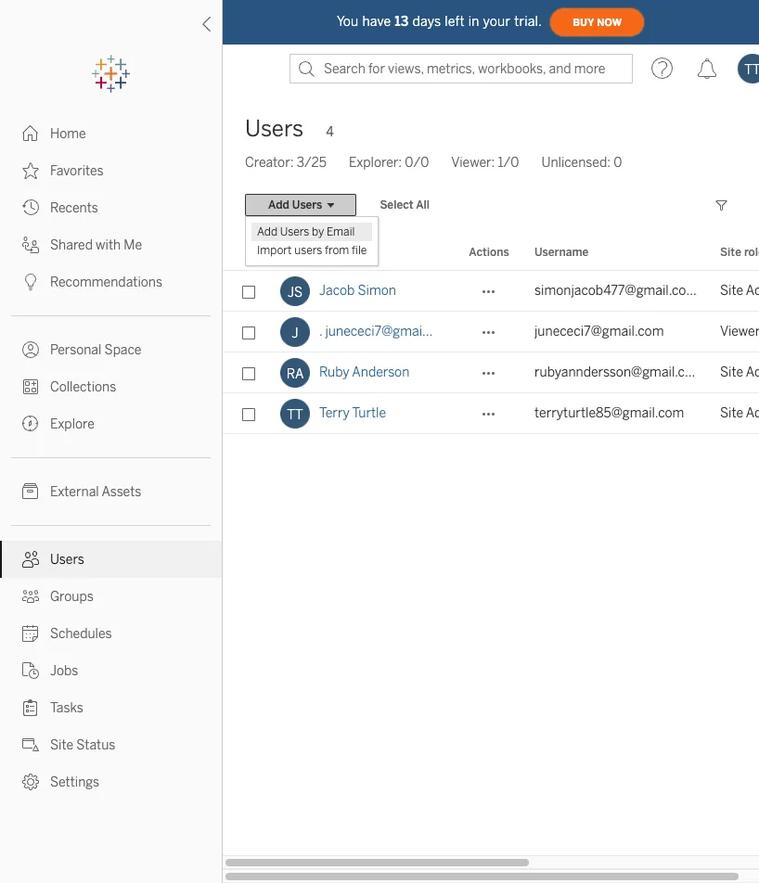Task type: locate. For each thing, give the bounding box(es) containing it.
4 by text only_f5he34f image from the top
[[22, 416, 39, 433]]

ad for rubyanndersson@gmail.com
[[746, 365, 759, 381]]

groups link
[[0, 578, 222, 616]]

4 row from the top
[[223, 394, 759, 434]]

by text only_f5he34f image left recents
[[22, 200, 39, 216]]

0 horizontal spatial junececi7@gmail.com
[[325, 324, 455, 340]]

by text only_f5he34f image left groups
[[22, 589, 39, 605]]

by text only_f5he34f image left the recommendations
[[22, 274, 39, 291]]

by text only_f5he34f image left explore
[[22, 416, 39, 433]]

3 by text only_f5he34f image from the top
[[22, 342, 39, 358]]

site status
[[50, 738, 115, 754]]

by
[[312, 226, 324, 239]]

by text only_f5he34f image left home
[[22, 125, 39, 142]]

settings link
[[0, 764, 222, 801]]

shared with me
[[50, 238, 142, 253]]

by text only_f5he34f image inside "recommendations" link
[[22, 274, 39, 291]]

creator:
[[245, 155, 294, 171]]

by text only_f5he34f image for groups
[[22, 589, 39, 605]]

3 site ad from the top
[[720, 406, 759, 421]]

by text only_f5he34f image
[[22, 162, 39, 179], [22, 200, 39, 216], [22, 342, 39, 358], [22, 379, 39, 395], [22, 551, 39, 568], [22, 626, 39, 642], [22, 663, 39, 680], [22, 700, 39, 717], [22, 774, 39, 791]]

add up import
[[257, 226, 278, 239]]

by text only_f5he34f image for explore
[[22, 416, 39, 433]]

favorites link
[[0, 152, 222, 189]]

site
[[720, 246, 742, 259], [720, 283, 744, 299], [720, 365, 744, 381], [720, 406, 744, 421], [50, 738, 73, 754]]

site for rubyanndersson@gmail.com
[[720, 365, 744, 381]]

you
[[337, 13, 359, 29]]

6 by text only_f5he34f image from the top
[[22, 626, 39, 642]]

4 by text only_f5he34f image from the top
[[22, 379, 39, 395]]

by text only_f5he34f image left personal
[[22, 342, 39, 358]]

by text only_f5he34f image inside tasks link
[[22, 700, 39, 717]]

by text only_f5he34f image inside the shared with me link
[[22, 237, 39, 253]]

2 by text only_f5he34f image from the top
[[22, 200, 39, 216]]

anderson
[[352, 365, 410, 381]]

3 by text only_f5he34f image from the top
[[22, 274, 39, 291]]

schedules
[[50, 627, 112, 642]]

4
[[326, 124, 334, 140]]

by text only_f5he34f image left tasks
[[22, 700, 39, 717]]

9 by text only_f5he34f image from the top
[[22, 774, 39, 791]]

by text only_f5he34f image for recommendations
[[22, 274, 39, 291]]

simonjacob477@gmail.com
[[535, 283, 698, 299]]

terryturtle85@gmail.com
[[535, 406, 685, 421]]

3 ad from the top
[[746, 406, 759, 421]]

by text only_f5he34f image inside external assets link
[[22, 484, 39, 500]]

0 vertical spatial ad
[[746, 283, 759, 299]]

0
[[614, 155, 622, 171]]

users inside dropdown button
[[292, 199, 323, 212]]

users up display
[[280, 226, 310, 239]]

schedules link
[[0, 616, 222, 653]]

assets
[[102, 485, 141, 500]]

add users by email menu item
[[252, 223, 373, 241]]

ad for simonjacob477@gmail.com
[[746, 283, 759, 299]]

jobs
[[50, 664, 78, 680]]

2 vertical spatial ad
[[746, 406, 759, 421]]

space
[[104, 343, 141, 358]]

Search for views, metrics, workbooks, and more text field
[[290, 54, 633, 84]]

8 by text only_f5he34f image from the top
[[22, 700, 39, 717]]

row group
[[223, 271, 759, 434]]

add inside dropdown button
[[268, 199, 290, 212]]

users
[[294, 244, 322, 257]]

row containing . junececi7@gmail.com
[[223, 312, 759, 353]]

2 site ad from the top
[[720, 365, 759, 381]]

1 site ad from the top
[[720, 283, 759, 299]]

1 vertical spatial ad
[[746, 365, 759, 381]]

by text only_f5he34f image inside 'recents' link
[[22, 200, 39, 216]]

1/0
[[498, 155, 519, 171]]

explorer:
[[349, 155, 402, 171]]

add
[[268, 199, 290, 212], [257, 226, 278, 239]]

by text only_f5he34f image for settings
[[22, 774, 39, 791]]

with
[[96, 238, 121, 253]]

users up groups
[[50, 552, 84, 568]]

3 row from the top
[[223, 353, 759, 394]]

add inside add users by email import users from file
[[257, 226, 278, 239]]

1 ad from the top
[[746, 283, 759, 299]]

site status link
[[0, 727, 222, 764]]

row group containing jacob simon
[[223, 271, 759, 434]]

by text only_f5he34f image inside jobs link
[[22, 663, 39, 680]]

by text only_f5he34f image left favorites
[[22, 162, 39, 179]]

by text only_f5he34f image for favorites
[[22, 162, 39, 179]]

settings
[[50, 775, 99, 791]]

2 vertical spatial site ad
[[720, 406, 759, 421]]

menu
[[246, 217, 378, 266]]

by text only_f5he34f image left jobs
[[22, 663, 39, 680]]

1 vertical spatial site ad
[[720, 365, 759, 381]]

by text only_f5he34f image inside personal space link
[[22, 342, 39, 358]]

by text only_f5he34f image for tasks
[[22, 700, 39, 717]]

by text only_f5he34f image for users
[[22, 551, 39, 568]]

users
[[245, 115, 304, 142], [292, 199, 323, 212], [280, 226, 310, 239], [50, 552, 84, 568]]

7 by text only_f5he34f image from the top
[[22, 663, 39, 680]]

terry
[[319, 406, 350, 421]]

site ad
[[720, 283, 759, 299], [720, 365, 759, 381], [720, 406, 759, 421]]

0 vertical spatial add
[[268, 199, 290, 212]]

file
[[352, 244, 367, 257]]

personal space
[[50, 343, 141, 358]]

trial.
[[514, 13, 542, 29]]

simon
[[358, 283, 396, 299]]

by text only_f5he34f image left schedules
[[22, 626, 39, 642]]

add up add users by email menu item
[[268, 199, 290, 212]]

groups
[[50, 590, 94, 605]]

users inside main navigation. press the up and down arrow keys to access links. element
[[50, 552, 84, 568]]

explorer: 0/0
[[349, 155, 429, 171]]

1 junececi7@gmail.com from the left
[[325, 324, 455, 340]]

by text only_f5he34f image inside the settings link
[[22, 774, 39, 791]]

users inside add users by email import users from file
[[280, 226, 310, 239]]

6 by text only_f5he34f image from the top
[[22, 589, 39, 605]]

by text only_f5he34f image for site status
[[22, 737, 39, 754]]

row
[[223, 271, 759, 312], [223, 312, 759, 353], [223, 353, 759, 394], [223, 394, 759, 434]]

junececi7@gmail.com up anderson on the top of page
[[325, 324, 455, 340]]

row containing ruby anderson
[[223, 353, 759, 394]]

2 by text only_f5he34f image from the top
[[22, 237, 39, 253]]

your
[[483, 13, 511, 29]]

by text only_f5he34f image left settings
[[22, 774, 39, 791]]

select all button
[[368, 194, 442, 216]]

0 vertical spatial site ad
[[720, 283, 759, 299]]

by text only_f5he34f image left 'site status'
[[22, 737, 39, 754]]

by text only_f5he34f image inside collections link
[[22, 379, 39, 395]]

by text only_f5he34f image inside schedules link
[[22, 626, 39, 642]]

ad for terryturtle85@gmail.com
[[746, 406, 759, 421]]

by text only_f5he34f image inside the favorites link
[[22, 162, 39, 179]]

select
[[380, 199, 414, 212]]

1 by text only_f5he34f image from the top
[[22, 162, 39, 179]]

2 row from the top
[[223, 312, 759, 353]]

by text only_f5he34f image inside site status link
[[22, 737, 39, 754]]

ruby anderson link
[[319, 353, 410, 394]]

from
[[325, 244, 349, 257]]

1 horizontal spatial junececi7@gmail.com
[[535, 324, 664, 340]]

by text only_f5he34f image for jobs
[[22, 663, 39, 680]]

junececi7@gmail.com
[[325, 324, 455, 340], [535, 324, 664, 340]]

1 by text only_f5he34f image from the top
[[22, 125, 39, 142]]

users up add users by email menu item
[[292, 199, 323, 212]]

by text only_f5he34f image left external
[[22, 484, 39, 500]]

in
[[469, 13, 480, 29]]

1 vertical spatial add
[[257, 226, 278, 239]]

by text only_f5he34f image inside groups link
[[22, 589, 39, 605]]

5 by text only_f5he34f image from the top
[[22, 551, 39, 568]]

by text only_f5he34f image up groups link
[[22, 551, 39, 568]]

7 by text only_f5he34f image from the top
[[22, 737, 39, 754]]

site role
[[720, 246, 759, 259]]

grid
[[223, 236, 759, 870]]

actions
[[469, 246, 509, 259]]

site for terryturtle85@gmail.com
[[720, 406, 744, 421]]

ad
[[746, 283, 759, 299], [746, 365, 759, 381], [746, 406, 759, 421]]

1 row from the top
[[223, 271, 759, 312]]

by text only_f5he34f image left "shared"
[[22, 237, 39, 253]]

13
[[395, 13, 409, 29]]

by text only_f5he34f image inside users link
[[22, 551, 39, 568]]

by text only_f5he34f image inside the home link
[[22, 125, 39, 142]]

junececi7@gmail.com down simonjacob477@gmail.com
[[535, 324, 664, 340]]

personal space link
[[0, 331, 222, 369]]

2 ad from the top
[[746, 365, 759, 381]]

5 by text only_f5he34f image from the top
[[22, 484, 39, 500]]

import
[[257, 244, 292, 257]]

by text only_f5he34f image for shared with me
[[22, 237, 39, 253]]

site inside main navigation. press the up and down arrow keys to access links. element
[[50, 738, 73, 754]]

by text only_f5he34f image inside 'explore' 'link'
[[22, 416, 39, 433]]

by text only_f5he34f image left collections
[[22, 379, 39, 395]]

by text only_f5he34f image
[[22, 125, 39, 142], [22, 237, 39, 253], [22, 274, 39, 291], [22, 416, 39, 433], [22, 484, 39, 500], [22, 589, 39, 605], [22, 737, 39, 754]]

by text only_f5he34f image for home
[[22, 125, 39, 142]]



Task type: describe. For each thing, give the bounding box(es) containing it.
external
[[50, 485, 99, 500]]

recents link
[[0, 189, 222, 227]]

collections
[[50, 380, 116, 395]]

jobs link
[[0, 653, 222, 690]]

site for simonjacob477@gmail.com
[[720, 283, 744, 299]]

by text only_f5he34f image for personal space
[[22, 342, 39, 358]]

explore
[[50, 417, 95, 433]]

by text only_f5he34f image for schedules
[[22, 626, 39, 642]]

site ad for rubyanndersson@gmail.com
[[720, 365, 759, 381]]

all
[[416, 199, 430, 212]]

add for add users by email import users from file
[[257, 226, 278, 239]]

turtle
[[352, 406, 386, 421]]

recommendations
[[50, 275, 163, 291]]

viewer
[[720, 324, 759, 340]]

username
[[535, 246, 589, 259]]

add users by email import users from file
[[257, 226, 367, 257]]

viewer:
[[451, 155, 495, 171]]

tasks
[[50, 701, 83, 717]]

now
[[597, 16, 622, 28]]

favorites
[[50, 163, 104, 179]]

main navigation. press the up and down arrow keys to access links. element
[[0, 115, 222, 801]]

menu containing add users by email
[[246, 217, 378, 266]]

shared
[[50, 238, 93, 253]]

buy now button
[[550, 7, 645, 37]]

days
[[413, 13, 441, 29]]

site ad for terryturtle85@gmail.com
[[720, 406, 759, 421]]

ruby anderson
[[319, 365, 410, 381]]

me
[[124, 238, 142, 253]]

email
[[327, 226, 355, 239]]

status
[[76, 738, 115, 754]]

home link
[[0, 115, 222, 152]]

tasks link
[[0, 690, 222, 727]]

ruby
[[319, 365, 350, 381]]

grid containing jacob simon
[[223, 236, 759, 870]]

navigation panel element
[[0, 56, 222, 801]]

3/25
[[297, 155, 327, 171]]

. junececi7@gmail.com link
[[319, 312, 455, 353]]

unlicensed: 0
[[542, 155, 622, 171]]

terry turtle link
[[319, 394, 386, 434]]

viewer: 1/0
[[451, 155, 519, 171]]

terry turtle
[[319, 406, 386, 421]]

users link
[[0, 541, 222, 578]]

home
[[50, 126, 86, 142]]

role
[[744, 246, 759, 259]]

by text only_f5he34f image for recents
[[22, 200, 39, 216]]

jacob simon link
[[319, 271, 396, 312]]

add for add users
[[268, 199, 290, 212]]

2 junececi7@gmail.com from the left
[[535, 324, 664, 340]]

0/0
[[405, 155, 429, 171]]

users up creator:
[[245, 115, 304, 142]]

by text only_f5he34f image for external assets
[[22, 484, 39, 500]]

recommendations link
[[0, 264, 222, 301]]

buy
[[573, 16, 594, 28]]

add users
[[268, 199, 323, 212]]

. junececi7@gmail.com
[[319, 324, 455, 340]]

select all
[[380, 199, 430, 212]]

jacob
[[319, 283, 355, 299]]

shared with me link
[[0, 227, 222, 264]]

external assets link
[[0, 473, 222, 511]]

you have 13 days left in your trial.
[[337, 13, 542, 29]]

external assets
[[50, 485, 141, 500]]

buy now
[[573, 16, 622, 28]]

add users button
[[245, 194, 357, 216]]

have
[[362, 13, 391, 29]]

collections link
[[0, 369, 222, 406]]

jacob simon
[[319, 283, 396, 299]]

unlicensed:
[[542, 155, 611, 171]]

personal
[[50, 343, 102, 358]]

row containing jacob simon
[[223, 271, 759, 312]]

creator: 3/25
[[245, 155, 327, 171]]

explore link
[[0, 406, 222, 443]]

site ad for simonjacob477@gmail.com
[[720, 283, 759, 299]]

recents
[[50, 201, 98, 216]]

.
[[319, 324, 322, 340]]

by text only_f5he34f image for collections
[[22, 379, 39, 395]]

display
[[280, 246, 319, 259]]

rubyanndersson@gmail.com
[[535, 365, 704, 381]]

left
[[445, 13, 465, 29]]

name
[[322, 246, 352, 259]]

display name
[[280, 246, 352, 259]]

row containing terry turtle
[[223, 394, 759, 434]]



Task type: vqa. For each thing, say whether or not it's contained in the screenshot.


